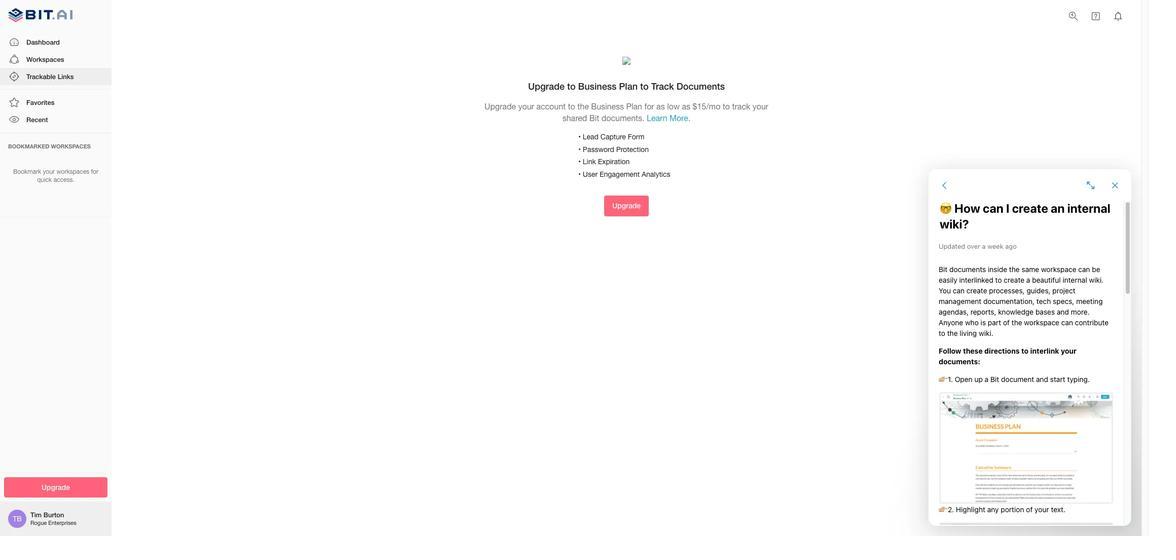 Task type: describe. For each thing, give the bounding box(es) containing it.
$15/mo
[[693, 102, 721, 111]]

protection
[[616, 145, 649, 153]]

workspaces
[[26, 55, 64, 63]]

tb
[[13, 515, 22, 523]]

2 • from the top
[[578, 145, 581, 153]]

learn more.
[[647, 114, 691, 123]]

analytics
[[642, 170, 670, 178]]

the
[[578, 102, 589, 111]]

bookmark
[[13, 168, 41, 175]]

upgrade to business plan to track documents
[[528, 80, 725, 92]]

track
[[732, 102, 750, 111]]

shared
[[563, 114, 587, 123]]

bookmarked
[[8, 143, 49, 149]]

account
[[537, 102, 566, 111]]

trackable links
[[26, 72, 74, 81]]

expiration
[[598, 158, 630, 166]]

burton
[[43, 511, 64, 519]]

bookmark your workspaces for quick access.
[[13, 168, 98, 184]]

lead
[[583, 133, 599, 141]]

recent button
[[0, 111, 112, 129]]

your for for
[[43, 168, 55, 175]]

2 horizontal spatial your
[[753, 102, 769, 111]]

more.
[[670, 114, 691, 123]]

for inside bookmark your workspaces for quick access.
[[91, 168, 98, 175]]

favorites
[[26, 98, 54, 107]]

recent
[[26, 116, 48, 124]]

trackable
[[26, 72, 56, 81]]

trackable links button
[[0, 68, 112, 85]]

business inside upgrade your account to the business plan for as low as $15/mo to track your shared bit documents.
[[591, 102, 624, 111]]

0 vertical spatial business
[[578, 80, 617, 92]]

workspaces
[[56, 168, 89, 175]]

0 vertical spatial plan
[[619, 80, 638, 92]]

track
[[651, 80, 674, 92]]

learn
[[647, 114, 667, 123]]

documents.
[[602, 114, 645, 123]]

upgrade your account to the business plan for as low as $15/mo to track your shared bit documents.
[[485, 102, 769, 123]]

your for to
[[518, 102, 534, 111]]

rogue
[[30, 520, 47, 526]]

dashboard button
[[0, 33, 112, 51]]

dashboard
[[26, 38, 60, 46]]

engagement
[[600, 170, 640, 178]]



Task type: locate. For each thing, give the bounding box(es) containing it.
1 as from the left
[[657, 102, 665, 111]]

0 horizontal spatial your
[[43, 168, 55, 175]]

your up quick
[[43, 168, 55, 175]]

as right low
[[682, 102, 691, 111]]

• left link
[[578, 158, 581, 166]]

for up learn
[[645, 102, 654, 111]]

1 horizontal spatial your
[[518, 102, 534, 111]]

bit
[[589, 114, 599, 123]]

links
[[58, 72, 74, 81]]

access.
[[54, 177, 74, 184]]

tim
[[30, 511, 42, 519]]

workspaces
[[51, 143, 91, 149]]

capture
[[601, 133, 626, 141]]

1 horizontal spatial for
[[645, 102, 654, 111]]

0 horizontal spatial as
[[657, 102, 665, 111]]

0 horizontal spatial for
[[91, 168, 98, 175]]

upgrade button down engagement
[[604, 196, 649, 216]]

workspaces button
[[0, 51, 112, 68]]

favorites button
[[0, 94, 112, 111]]

enterprises
[[48, 520, 76, 526]]

your
[[518, 102, 534, 111], [753, 102, 769, 111], [43, 168, 55, 175]]

• left lead
[[578, 133, 581, 141]]

to
[[567, 80, 576, 92], [640, 80, 649, 92], [568, 102, 575, 111], [723, 102, 730, 111]]

1 vertical spatial business
[[591, 102, 624, 111]]

for right workspaces
[[91, 168, 98, 175]]

upgrade inside upgrade your account to the business plan for as low as $15/mo to track your shared bit documents.
[[485, 102, 516, 111]]

0 horizontal spatial upgrade button
[[4, 477, 107, 498]]

1 horizontal spatial as
[[682, 102, 691, 111]]

documents
[[677, 80, 725, 92]]

• left password
[[578, 145, 581, 153]]

upgrade button
[[604, 196, 649, 216], [4, 477, 107, 498]]

• lead capture form • password protection • link expiration • user engagement analytics
[[578, 133, 670, 178]]

upgrade
[[528, 80, 565, 92], [485, 102, 516, 111], [612, 201, 641, 210], [42, 483, 70, 492]]

as up learn
[[657, 102, 665, 111]]

business up the
[[578, 80, 617, 92]]

1 vertical spatial upgrade button
[[4, 477, 107, 498]]

password
[[583, 145, 614, 153]]

• left "user"
[[578, 170, 581, 178]]

your inside bookmark your workspaces for quick access.
[[43, 168, 55, 175]]

business up the bit
[[591, 102, 624, 111]]

plan
[[619, 80, 638, 92], [626, 102, 642, 111]]

4 • from the top
[[578, 170, 581, 178]]

your right track
[[753, 102, 769, 111]]

•
[[578, 133, 581, 141], [578, 145, 581, 153], [578, 158, 581, 166], [578, 170, 581, 178]]

0 vertical spatial for
[[645, 102, 654, 111]]

plan inside upgrade your account to the business plan for as low as $15/mo to track your shared bit documents.
[[626, 102, 642, 111]]

plan up upgrade your account to the business plan for as low as $15/mo to track your shared bit documents.
[[619, 80, 638, 92]]

link
[[583, 158, 596, 166]]

dialog
[[929, 169, 1132, 526]]

1 • from the top
[[578, 133, 581, 141]]

your left account
[[518, 102, 534, 111]]

for inside upgrade your account to the business plan for as low as $15/mo to track your shared bit documents.
[[645, 102, 654, 111]]

2 as from the left
[[682, 102, 691, 111]]

upgrade button up the burton
[[4, 477, 107, 498]]

as
[[657, 102, 665, 111], [682, 102, 691, 111]]

learn more. link
[[647, 114, 691, 123]]

tim burton rogue enterprises
[[30, 511, 76, 526]]

bookmarked workspaces
[[8, 143, 91, 149]]

for
[[645, 102, 654, 111], [91, 168, 98, 175]]

1 horizontal spatial upgrade button
[[604, 196, 649, 216]]

1 vertical spatial for
[[91, 168, 98, 175]]

user
[[583, 170, 598, 178]]

3 • from the top
[[578, 158, 581, 166]]

form
[[628, 133, 645, 141]]

0 vertical spatial upgrade button
[[604, 196, 649, 216]]

1 vertical spatial plan
[[626, 102, 642, 111]]

business
[[578, 80, 617, 92], [591, 102, 624, 111]]

low
[[667, 102, 680, 111]]

quick
[[37, 177, 52, 184]]

plan up 'documents.'
[[626, 102, 642, 111]]



Task type: vqa. For each thing, say whether or not it's contained in the screenshot.
Settings icon
no



